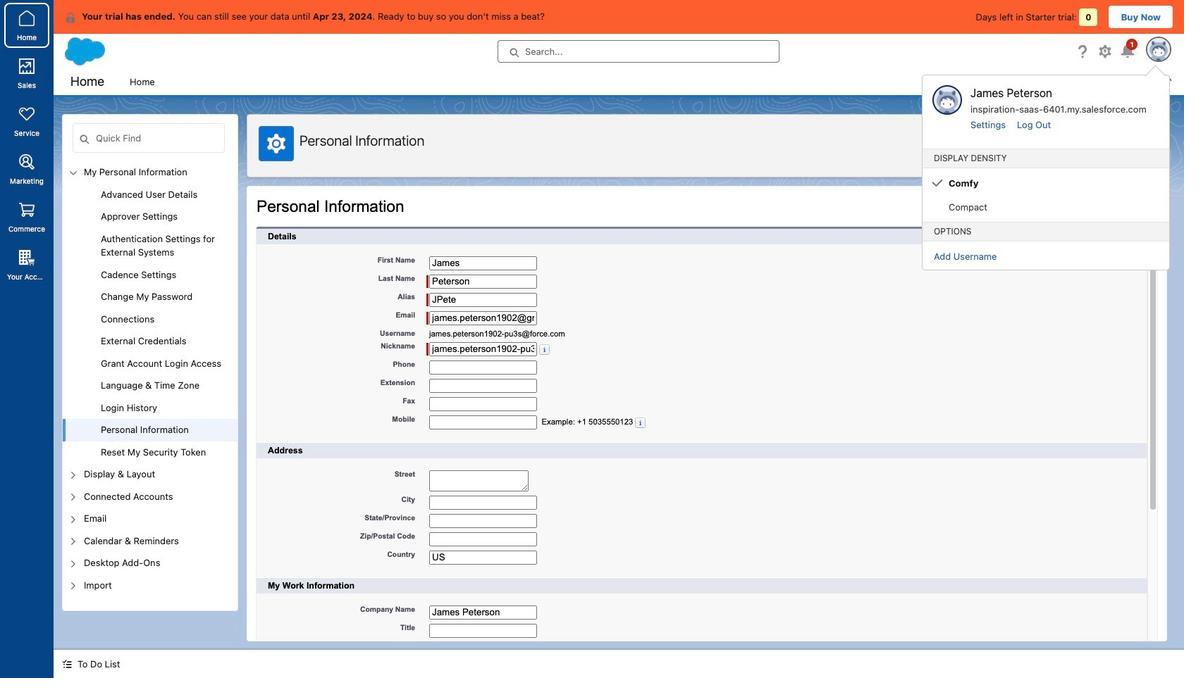 Task type: describe. For each thing, give the bounding box(es) containing it.
Quick Find search field
[[73, 123, 225, 153]]

density options list
[[923, 171, 1169, 219]]

personal information tree item
[[63, 419, 238, 442]]

setup tree tree
[[63, 161, 238, 611]]

0 vertical spatial text default image
[[65, 12, 76, 23]]



Task type: vqa. For each thing, say whether or not it's contained in the screenshot.
Density Options LIST
yes



Task type: locate. For each thing, give the bounding box(es) containing it.
group
[[63, 184, 238, 464]]

my personal information tree item
[[63, 161, 238, 464]]

1 vertical spatial text default image
[[62, 660, 72, 670]]

text default image
[[65, 12, 76, 23], [62, 660, 72, 670]]

list
[[121, 69, 1184, 95]]



